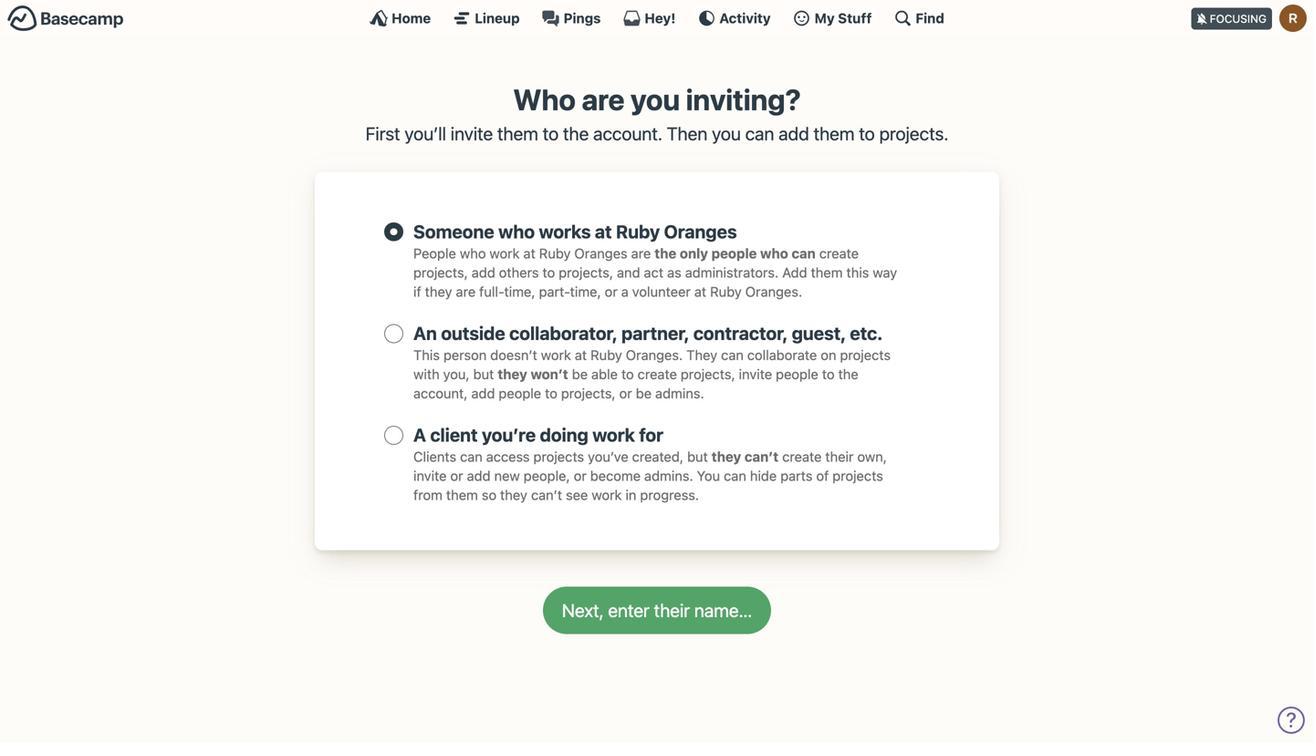Task type: describe. For each thing, give the bounding box(es) containing it.
0 horizontal spatial people
[[499, 386, 541, 402]]

they down the doesn't
[[498, 367, 527, 383]]

or up see
[[574, 469, 587, 484]]

projects.
[[880, 123, 949, 144]]

ruby down works
[[539, 245, 571, 261]]

others
[[499, 265, 539, 281]]

for
[[639, 425, 664, 446]]

client
[[430, 425, 478, 446]]

see
[[566, 488, 588, 504]]

become
[[590, 469, 641, 484]]

activity link
[[698, 9, 771, 27]]

in
[[626, 488, 637, 504]]

work inside this person doesn't work at ruby oranges. they can collaborate on projects with you, but
[[541, 347, 571, 363]]

pings
[[564, 10, 601, 26]]

own,
[[858, 449, 887, 465]]

administrators.
[[685, 265, 779, 281]]

people,
[[524, 469, 570, 484]]

projects, down they
[[681, 367, 735, 383]]

progress.
[[640, 488, 699, 504]]

add inside create their own, invite or add new people, or become admins. you can hide parts of projects from them so they can't see work in progress.
[[467, 469, 491, 484]]

next, enter their name… link
[[543, 588, 772, 635]]

of
[[817, 469, 829, 484]]

someone who works at ruby oranges
[[414, 221, 737, 242]]

activity
[[720, 10, 771, 26]]

account.
[[593, 123, 663, 144]]

people who work at ruby oranges are the only people who can
[[414, 245, 816, 261]]

0 vertical spatial be
[[572, 367, 588, 383]]

projects inside create their own, invite or add new people, or become admins. you can hide parts of projects from them so they can't see work in progress.
[[833, 469, 884, 484]]

name…
[[695, 600, 752, 622]]

people
[[414, 245, 456, 261]]

who for work
[[460, 245, 486, 261]]

can inside create their own, invite or add new people, or become admins. you can hide parts of projects from them so they can't see work in progress.
[[724, 469, 747, 484]]

you've
[[588, 449, 629, 465]]

to down who
[[543, 123, 559, 144]]

an
[[414, 323, 437, 344]]

focusing button
[[1192, 0, 1315, 36]]

or inside the be able to create projects, invite people to the account, add people to projects, or be admins.
[[619, 386, 632, 402]]

access
[[486, 449, 530, 465]]

them left the projects.
[[814, 123, 855, 144]]

1 horizontal spatial you
[[712, 123, 741, 144]]

can inside who are you inviting? first you'll invite them to the account. then you can add them to projects.
[[746, 123, 775, 144]]

create for someone who works at ruby oranges
[[820, 245, 859, 261]]

a
[[414, 425, 426, 446]]

are inside create projects, add others to projects, and act as administrators. add them this way if they are full-time, part-time, or a volunteer at ruby oranges.
[[456, 284, 476, 300]]

this
[[847, 265, 869, 281]]

only
[[680, 245, 708, 261]]

are inside who are you inviting? first you'll invite them to the account. then you can add them to projects.
[[582, 82, 625, 117]]

lineup
[[475, 10, 520, 26]]

find button
[[894, 9, 945, 27]]

contractor,
[[694, 323, 788, 344]]

invite inside create their own, invite or add new people, or become admins. you can hide parts of projects from them so they can't see work in progress.
[[414, 469, 447, 484]]

they inside create projects, add others to projects, and act as administrators. add them this way if they are full-time, part-time, or a volunteer at ruby oranges.
[[425, 284, 452, 300]]

to inside create projects, add others to projects, and act as administrators. add them this way if they are full-time, part-time, or a volunteer at ruby oranges.
[[543, 265, 555, 281]]

projects, down people
[[414, 265, 468, 281]]

and
[[617, 265, 640, 281]]

if
[[414, 284, 421, 300]]

they up you
[[712, 449, 741, 465]]

the inside who are you inviting? first you'll invite them to the account. then you can add them to projects.
[[563, 123, 589, 144]]

this person doesn't work at ruby oranges. they can collaborate on projects with you, but
[[414, 347, 891, 383]]

oranges. inside create projects, add others to projects, and act as administrators. add them this way if they are full-time, part-time, or a volunteer at ruby oranges.
[[746, 284, 803, 300]]

focusing
[[1210, 12, 1267, 25]]

new
[[494, 469, 520, 484]]

you'll
[[405, 123, 446, 144]]

next,
[[562, 600, 604, 622]]

to down on
[[822, 367, 835, 383]]

oranges for work
[[575, 245, 628, 261]]

invite inside who are you inviting? first you'll invite them to the account. then you can add them to projects.
[[451, 123, 493, 144]]

clients
[[414, 449, 457, 465]]

you,
[[443, 367, 470, 383]]

a
[[621, 284, 629, 300]]

can't inside create their own, invite or add new people, or become admins. you can hide parts of projects from them so they can't see work in progress.
[[531, 488, 562, 504]]

hey!
[[645, 10, 676, 26]]

0 vertical spatial you
[[631, 82, 680, 117]]

outside
[[441, 323, 505, 344]]

hey! button
[[623, 9, 676, 27]]

able
[[592, 367, 618, 383]]

create their own, invite or add new people, or become admins. you can hide parts of projects from them so they can't see work in progress.
[[414, 449, 887, 504]]

create inside the be able to create projects, invite people to the account, add people to projects, or be admins.
[[638, 367, 677, 383]]

person
[[444, 347, 487, 363]]

work up others
[[490, 245, 520, 261]]

projects inside this person doesn't work at ruby oranges. they can collaborate on projects with you, but
[[840, 347, 891, 363]]

act
[[644, 265, 664, 281]]

admins. inside the be able to create projects, invite people to the account, add people to projects, or be admins.
[[655, 386, 704, 402]]

home
[[392, 10, 431, 26]]

add inside who are you inviting? first you'll invite them to the account. then you can add them to projects.
[[779, 123, 809, 144]]

account,
[[414, 386, 468, 402]]

can up add
[[792, 245, 816, 261]]

way
[[873, 265, 898, 281]]

etc.
[[850, 323, 883, 344]]

their inside create their own, invite or add new people, or become admins. you can hide parts of projects from them so they can't see work in progress.
[[826, 449, 854, 465]]

clients can access projects you've created, but they can't
[[414, 449, 779, 465]]

they won't
[[498, 367, 568, 383]]

you
[[697, 469, 720, 484]]

them down who
[[497, 123, 538, 144]]

you're
[[482, 425, 536, 446]]

created,
[[632, 449, 684, 465]]

can inside this person doesn't work at ruby oranges. they can collaborate on projects with you, but
[[721, 347, 744, 363]]

someone
[[414, 221, 494, 242]]

or inside create projects, add others to projects, and act as administrators. add them this way if they are full-time, part-time, or a volunteer at ruby oranges.
[[605, 284, 618, 300]]

work inside create their own, invite or add new people, or become admins. you can hide parts of projects from them so they can't see work in progress.
[[592, 488, 622, 504]]

them inside create projects, add others to projects, and act as administrators. add them this way if they are full-time, part-time, or a volunteer at ruby oranges.
[[811, 265, 843, 281]]

my
[[815, 10, 835, 26]]

at inside this person doesn't work at ruby oranges. they can collaborate on projects with you, but
[[575, 347, 587, 363]]

works
[[539, 221, 591, 242]]

ruby image
[[1280, 5, 1307, 32]]

can down the client
[[460, 449, 483, 465]]

or down clients
[[450, 469, 463, 484]]

to down won't
[[545, 386, 558, 402]]

switch accounts image
[[7, 5, 124, 33]]

partner,
[[622, 323, 690, 344]]

at up people who work at ruby oranges are the only people who can
[[595, 221, 612, 242]]

collaborator,
[[509, 323, 618, 344]]



Task type: locate. For each thing, give the bounding box(es) containing it.
invite right you'll
[[451, 123, 493, 144]]

but up you
[[687, 449, 708, 465]]

who up add
[[760, 245, 789, 261]]

1 vertical spatial the
[[655, 245, 677, 261]]

oranges up and at left
[[575, 245, 628, 261]]

0 horizontal spatial their
[[654, 600, 690, 622]]

pings button
[[542, 9, 601, 27]]

who up others
[[499, 221, 535, 242]]

ruby
[[616, 221, 660, 242], [539, 245, 571, 261], [710, 284, 742, 300], [591, 347, 622, 363]]

are up and at left
[[631, 245, 651, 261]]

main element
[[0, 0, 1315, 36]]

1 horizontal spatial their
[[826, 449, 854, 465]]

2 horizontal spatial invite
[[739, 367, 772, 383]]

to right able
[[622, 367, 634, 383]]

create up parts
[[782, 449, 822, 465]]

projects down etc.
[[840, 347, 891, 363]]

you
[[631, 82, 680, 117], [712, 123, 741, 144]]

ruby inside this person doesn't work at ruby oranges. they can collaborate on projects with you, but
[[591, 347, 622, 363]]

so
[[482, 488, 497, 504]]

time,
[[504, 284, 535, 300], [570, 284, 601, 300]]

0 horizontal spatial who
[[460, 245, 486, 261]]

at down collaborator,
[[575, 347, 587, 363]]

guest,
[[792, 323, 846, 344]]

full-
[[479, 284, 504, 300]]

can down contractor,
[[721, 347, 744, 363]]

doesn't
[[490, 347, 537, 363]]

1 horizontal spatial can't
[[745, 449, 779, 465]]

can't
[[745, 449, 779, 465], [531, 488, 562, 504]]

but inside this person doesn't work at ruby oranges. they can collaborate on projects with you, but
[[473, 367, 494, 383]]

2 vertical spatial create
[[782, 449, 822, 465]]

you down inviting?
[[712, 123, 741, 144]]

add down inviting?
[[779, 123, 809, 144]]

1 horizontal spatial oranges
[[664, 221, 737, 242]]

0 horizontal spatial oranges
[[575, 245, 628, 261]]

them left this
[[811, 265, 843, 281]]

part-
[[539, 284, 570, 300]]

time, left 'a'
[[570, 284, 601, 300]]

add
[[779, 123, 809, 144], [472, 265, 496, 281], [471, 386, 495, 402], [467, 469, 491, 484]]

1 horizontal spatial be
[[636, 386, 652, 402]]

admins. down this person doesn't work at ruby oranges. they can collaborate on projects with you, but
[[655, 386, 704, 402]]

then
[[667, 123, 708, 144]]

2 vertical spatial projects
[[833, 469, 884, 484]]

0 horizontal spatial but
[[473, 367, 494, 383]]

ruby up able
[[591, 347, 622, 363]]

ruby inside create projects, add others to projects, and act as administrators. add them this way if they are full-time, part-time, or a volunteer at ruby oranges.
[[710, 284, 742, 300]]

create up this
[[820, 245, 859, 261]]

0 vertical spatial are
[[582, 82, 625, 117]]

people down they won't
[[499, 386, 541, 402]]

projects, down people who work at ruby oranges are the only people who can
[[559, 265, 613, 281]]

invite down the collaborate
[[739, 367, 772, 383]]

0 horizontal spatial be
[[572, 367, 588, 383]]

0 vertical spatial people
[[712, 245, 757, 261]]

volunteer
[[632, 284, 691, 300]]

ruby up people who work at ruby oranges are the only people who can
[[616, 221, 660, 242]]

1 vertical spatial be
[[636, 386, 652, 402]]

the
[[563, 123, 589, 144], [655, 245, 677, 261], [839, 367, 859, 383]]

0 horizontal spatial oranges.
[[626, 347, 683, 363]]

an outside collaborator, partner, contractor, guest, etc.
[[414, 323, 883, 344]]

them left the so
[[446, 488, 478, 504]]

2 horizontal spatial the
[[839, 367, 859, 383]]

1 horizontal spatial the
[[655, 245, 677, 261]]

their up of
[[826, 449, 854, 465]]

0 horizontal spatial time,
[[504, 284, 535, 300]]

people down the collaborate
[[776, 367, 819, 383]]

work down become
[[592, 488, 622, 504]]

people
[[712, 245, 757, 261], [776, 367, 819, 383], [499, 386, 541, 402]]

at inside create projects, add others to projects, and act as administrators. add them this way if they are full-time, part-time, or a volunteer at ruby oranges.
[[695, 284, 707, 300]]

1 vertical spatial you
[[712, 123, 741, 144]]

who
[[499, 221, 535, 242], [460, 245, 486, 261], [760, 245, 789, 261]]

2 vertical spatial invite
[[414, 469, 447, 484]]

1 time, from the left
[[504, 284, 535, 300]]

my stuff
[[815, 10, 872, 26]]

projects down own,
[[833, 469, 884, 484]]

1 horizontal spatial who
[[499, 221, 535, 242]]

first
[[366, 123, 400, 144]]

oranges up only
[[664, 221, 737, 242]]

0 vertical spatial projects
[[840, 347, 891, 363]]

them inside create their own, invite or add new people, or become admins. you can hide parts of projects from them so they can't see work in progress.
[[446, 488, 478, 504]]

projects
[[840, 347, 891, 363], [534, 449, 584, 465], [833, 469, 884, 484]]

you up account.
[[631, 82, 680, 117]]

who down "someone" on the top left
[[460, 245, 486, 261]]

be able to create projects, invite people to the account, add people to projects, or be admins.
[[414, 367, 859, 402]]

1 vertical spatial but
[[687, 449, 708, 465]]

0 horizontal spatial the
[[563, 123, 589, 144]]

but down person
[[473, 367, 494, 383]]

or down this person doesn't work at ruby oranges. they can collaborate on projects with you, but
[[619, 386, 632, 402]]

they right if
[[425, 284, 452, 300]]

0 vertical spatial but
[[473, 367, 494, 383]]

1 horizontal spatial but
[[687, 449, 708, 465]]

to left the projects.
[[859, 123, 875, 144]]

be left able
[[572, 367, 588, 383]]

from
[[414, 488, 443, 504]]

1 vertical spatial oranges
[[575, 245, 628, 261]]

projects,
[[414, 265, 468, 281], [559, 265, 613, 281], [681, 367, 735, 383], [561, 386, 616, 402]]

2 horizontal spatial are
[[631, 245, 651, 261]]

hide
[[750, 469, 777, 484]]

create projects, add others to projects, and act as administrators. add them this way if they are full-time, part-time, or a volunteer at ruby oranges.
[[414, 245, 898, 300]]

their
[[826, 449, 854, 465], [654, 600, 690, 622]]

1 vertical spatial their
[[654, 600, 690, 622]]

be
[[572, 367, 588, 383], [636, 386, 652, 402]]

create down "partner,"
[[638, 367, 677, 383]]

1 vertical spatial admins.
[[644, 469, 693, 484]]

they inside create their own, invite or add new people, or become admins. you can hide parts of projects from them so they can't see work in progress.
[[500, 488, 528, 504]]

collaborate
[[747, 347, 817, 363]]

projects, down able
[[561, 386, 616, 402]]

the down who
[[563, 123, 589, 144]]

my stuff button
[[793, 9, 872, 27]]

are
[[582, 82, 625, 117], [631, 245, 651, 261], [456, 284, 476, 300]]

0 horizontal spatial can't
[[531, 488, 562, 504]]

people up the administrators. at the right top of the page
[[712, 245, 757, 261]]

who are you inviting? first you'll invite them to the account. then you can add them to projects.
[[366, 82, 949, 144]]

can
[[746, 123, 775, 144], [792, 245, 816, 261], [721, 347, 744, 363], [460, 449, 483, 465], [724, 469, 747, 484]]

who for works
[[499, 221, 535, 242]]

won't
[[531, 367, 568, 383]]

at
[[595, 221, 612, 242], [524, 245, 536, 261], [695, 284, 707, 300], [575, 347, 587, 363]]

0 horizontal spatial invite
[[414, 469, 447, 484]]

admins. up progress.
[[644, 469, 693, 484]]

add up full-
[[472, 265, 496, 281]]

to up part-
[[543, 265, 555, 281]]

home link
[[370, 9, 431, 27]]

are left full-
[[456, 284, 476, 300]]

0 horizontal spatial you
[[631, 82, 680, 117]]

who
[[513, 82, 576, 117]]

work up won't
[[541, 347, 571, 363]]

the down etc.
[[839, 367, 859, 383]]

or left 'a'
[[605, 284, 618, 300]]

1 horizontal spatial people
[[712, 245, 757, 261]]

parts
[[781, 469, 813, 484]]

as
[[667, 265, 682, 281]]

at up others
[[524, 245, 536, 261]]

2 horizontal spatial people
[[776, 367, 819, 383]]

their right enter
[[654, 600, 690, 622]]

1 vertical spatial people
[[776, 367, 819, 383]]

they
[[687, 347, 718, 363]]

0 vertical spatial admins.
[[655, 386, 704, 402]]

invite up from in the bottom left of the page
[[414, 469, 447, 484]]

they down new
[[500, 488, 528, 504]]

1 vertical spatial projects
[[534, 449, 584, 465]]

0 vertical spatial oranges.
[[746, 284, 803, 300]]

inviting?
[[686, 82, 801, 117]]

2 time, from the left
[[570, 284, 601, 300]]

1 horizontal spatial oranges.
[[746, 284, 803, 300]]

oranges. down add
[[746, 284, 803, 300]]

add inside the be able to create projects, invite people to the account, add people to projects, or be admins.
[[471, 386, 495, 402]]

2 vertical spatial the
[[839, 367, 859, 383]]

1 vertical spatial are
[[631, 245, 651, 261]]

can down inviting?
[[746, 123, 775, 144]]

admins.
[[655, 386, 704, 402], [644, 469, 693, 484]]

invite inside the be able to create projects, invite people to the account, add people to projects, or be admins.
[[739, 367, 772, 383]]

0 vertical spatial their
[[826, 449, 854, 465]]

1 vertical spatial can't
[[531, 488, 562, 504]]

0 horizontal spatial are
[[456, 284, 476, 300]]

at down the administrators. at the right top of the page
[[695, 284, 707, 300]]

add down person
[[471, 386, 495, 402]]

or
[[605, 284, 618, 300], [619, 386, 632, 402], [450, 469, 463, 484], [574, 469, 587, 484]]

oranges. down "partner,"
[[626, 347, 683, 363]]

the up as
[[655, 245, 677, 261]]

1 vertical spatial invite
[[739, 367, 772, 383]]

create for a client you're doing work for
[[782, 449, 822, 465]]

a client you're doing work for
[[414, 425, 664, 446]]

create inside create projects, add others to projects, and act as administrators. add them this way if they are full-time, part-time, or a volunteer at ruby oranges.
[[820, 245, 859, 261]]

doing
[[540, 425, 589, 446]]

1 horizontal spatial time,
[[570, 284, 601, 300]]

1 vertical spatial create
[[638, 367, 677, 383]]

invite
[[451, 123, 493, 144], [739, 367, 772, 383], [414, 469, 447, 484]]

ruby down the administrators. at the right top of the page
[[710, 284, 742, 300]]

work up you've on the left bottom of page
[[593, 425, 635, 446]]

can't down people,
[[531, 488, 562, 504]]

be down this person doesn't work at ruby oranges. they can collaborate on projects with you, but
[[636, 386, 652, 402]]

1 horizontal spatial are
[[582, 82, 625, 117]]

with
[[414, 367, 440, 383]]

oranges
[[664, 221, 737, 242], [575, 245, 628, 261]]

oranges. inside this person doesn't work at ruby oranges. they can collaborate on projects with you, but
[[626, 347, 683, 363]]

0 vertical spatial create
[[820, 245, 859, 261]]

on
[[821, 347, 837, 363]]

oranges for works
[[664, 221, 737, 242]]

enter
[[608, 600, 650, 622]]

0 vertical spatial can't
[[745, 449, 779, 465]]

add up the so
[[467, 469, 491, 484]]

stuff
[[838, 10, 872, 26]]

lineup link
[[453, 9, 520, 27]]

can right you
[[724, 469, 747, 484]]

find
[[916, 10, 945, 26]]

0 vertical spatial invite
[[451, 123, 493, 144]]

are up account.
[[582, 82, 625, 117]]

this
[[414, 347, 440, 363]]

2 vertical spatial people
[[499, 386, 541, 402]]

2 horizontal spatial who
[[760, 245, 789, 261]]

they
[[425, 284, 452, 300], [498, 367, 527, 383], [712, 449, 741, 465], [500, 488, 528, 504]]

add inside create projects, add others to projects, and act as administrators. add them this way if they are full-time, part-time, or a volunteer at ruby oranges.
[[472, 265, 496, 281]]

next, enter their name…
[[562, 600, 752, 622]]

0 vertical spatial the
[[563, 123, 589, 144]]

0 vertical spatial oranges
[[664, 221, 737, 242]]

2 vertical spatial are
[[456, 284, 476, 300]]

work
[[490, 245, 520, 261], [541, 347, 571, 363], [593, 425, 635, 446], [592, 488, 622, 504]]

to
[[543, 123, 559, 144], [859, 123, 875, 144], [543, 265, 555, 281], [622, 367, 634, 383], [822, 367, 835, 383], [545, 386, 558, 402]]

1 horizontal spatial invite
[[451, 123, 493, 144]]

admins. inside create their own, invite or add new people, or become admins. you can hide parts of projects from them so they can't see work in progress.
[[644, 469, 693, 484]]

time, down others
[[504, 284, 535, 300]]

can't up hide
[[745, 449, 779, 465]]

add
[[782, 265, 808, 281]]

1 vertical spatial oranges.
[[626, 347, 683, 363]]

the inside the be able to create projects, invite people to the account, add people to projects, or be admins.
[[839, 367, 859, 383]]

but
[[473, 367, 494, 383], [687, 449, 708, 465]]

create inside create their own, invite or add new people, or become admins. you can hide parts of projects from them so they can't see work in progress.
[[782, 449, 822, 465]]

projects down doing at the bottom left of page
[[534, 449, 584, 465]]



Task type: vqa. For each thing, say whether or not it's contained in the screenshot.
First
yes



